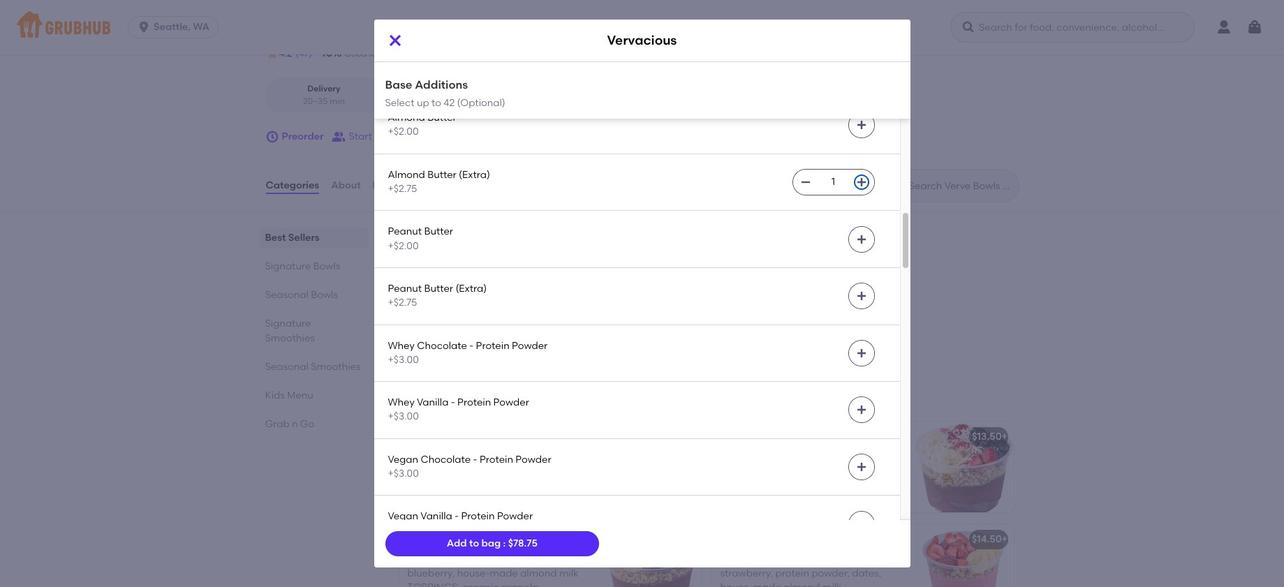 Task type: vqa. For each thing, say whether or not it's contained in the screenshot.


Task type: describe. For each thing, give the bounding box(es) containing it.
people icon image
[[332, 130, 346, 144]]

order
[[405, 131, 431, 142]]

base: for 'verve bowl' 'image' at the right of page
[[720, 451, 748, 463]]

suite
[[375, 27, 399, 39]]

2 vertical spatial bowls
[[472, 389, 515, 407]]

0 vertical spatial peanut
[[406, 317, 440, 329]]

house- inside base: dragonfruit, banana, strawberry, protein powder, dates, house-made almond mi
[[720, 582, 753, 587]]

butter for peanut butter (extra) +$2.75
[[424, 283, 453, 295]]

banana, inside base: dragonfruit, banana, strawberry, protein powder, dates, house-made almond mi
[[808, 554, 849, 565]]

signature smoothies
[[265, 318, 315, 344]]

0 horizontal spatial signature bowls
[[265, 261, 340, 272]]

protein for vegan chocolate - protein powder
[[480, 454, 513, 466]]

seattle, wa button
[[128, 16, 224, 38]]

east
[[299, 27, 320, 39]]

2 up from the top
[[417, 97, 429, 109]]

option group containing delivery 20–35 min
[[265, 78, 505, 113]]

sellers for best sellers most ordered on grubhub
[[432, 228, 481, 246]]

2 select from the top
[[385, 97, 415, 109]]

mi
[[424, 96, 434, 106]]

base: for berry yum "image"
[[408, 554, 435, 565]]

+ for beast mode "image"
[[1002, 534, 1008, 546]]

about
[[331, 179, 361, 191]]

most
[[396, 248, 419, 260]]

1 vertical spatial milk
[[408, 482, 427, 494]]

start
[[349, 131, 372, 142]]

organic inside base: açai sorbet  toppings: organic granola, banana, strawberry, blueberry, honey, sweetened coconut
[[720, 465, 757, 477]]

delivery 20–35 min
[[303, 84, 345, 106]]

blueberry, inside base: açai sorbet  toppings: organic granola, banana, strawberry, blueberry, honey, sweetened coconut
[[776, 479, 823, 491]]

10–20
[[443, 96, 465, 106]]

sellers for best sellers
[[288, 232, 320, 244]]

açai, for berry yum "image"
[[437, 554, 461, 565]]

1 select from the top
[[385, 75, 415, 86]]

base: açai, banana, strawberry, blueberry, house-made almond milk toppings: organic granol
[[408, 554, 579, 587]]

vegan vanilla - protein powder
[[388, 511, 533, 523]]

food
[[369, 49, 388, 59]]

bag
[[482, 538, 501, 550]]

$78.75
[[508, 538, 538, 550]]

pine
[[322, 27, 342, 39]]

2 (optional) from the top
[[457, 97, 505, 109]]

+$2.75 for almond butter (extra) +$2.75
[[388, 183, 417, 195]]

0 vertical spatial butter,
[[443, 317, 474, 329]]

dragonfruit,
[[750, 554, 806, 565]]

0 vertical spatial crushed
[[504, 345, 542, 357]]

preorder button
[[265, 124, 324, 149]]

made up '$78.75' in the bottom left of the page
[[510, 468, 538, 480]]

sweetened
[[720, 493, 772, 505]]

berry
[[408, 534, 433, 546]]

1 vertical spatial crushed
[[505, 496, 543, 508]]

seller
[[436, 417, 459, 427]]

peanut butter +$2.00
[[388, 226, 453, 252]]

96
[[321, 47, 332, 59]]

peanut for +$2.75
[[388, 283, 422, 295]]

seattle,
[[154, 21, 191, 33]]

0 vertical spatial vervacious image
[[597, 271, 702, 362]]

almond inside base: dragonfruit, banana, strawberry, protein powder, dates, house-made almond mi
[[784, 582, 820, 587]]

categories
[[266, 179, 319, 191]]

0 vertical spatial granola,
[[522, 331, 561, 343]]

berry yum
[[408, 534, 456, 546]]

verve
[[720, 431, 747, 443]]

strawberry, up vegan vanilla - protein powder
[[450, 496, 503, 508]]

almond inside base: açai, banana, strawberry, blueberry, house-made almond milk toppings: organic granol
[[520, 568, 557, 580]]

motorworks
[[478, 27, 533, 39]]

kids menu
[[265, 390, 313, 402]]

vegan chocolate - protein powder +$3.00
[[388, 454, 551, 480]]

toppings: down vegan chocolate - protein powder +$3.00
[[429, 482, 482, 494]]

k
[[401, 27, 408, 39]]

79
[[399, 47, 410, 59]]

best sellers
[[265, 232, 320, 244]]

pickup 0.5 mi • 10–20 min
[[409, 84, 483, 106]]

- up the yum
[[455, 511, 459, 523]]

Search Verve Bowls - Capitol Hill search field
[[908, 180, 1014, 193]]

1 vertical spatial base: açai, banana, blueberry, peanut butter, house-made almond milk  toppings: organic granola, banana, strawberry, crushed almonds
[[408, 454, 577, 522]]

strawberry, inside base: dragonfruit, banana, strawberry, protein powder, dates, house-made almond mi
[[720, 568, 773, 580]]

2 vertical spatial vervacious
[[408, 434, 460, 446]]

almond for +$2.00
[[388, 112, 425, 124]]

strawberry, up whey vanilla - protein powder +$3.00
[[449, 345, 501, 357]]

422-
[[620, 27, 641, 39]]

banana, up vegan vanilla - protein powder
[[408, 496, 448, 508]]

banana, down peanut butter (extra) +$2.75
[[406, 345, 446, 357]]

almond for +$2.75
[[388, 169, 425, 181]]

seasonal bowls
[[265, 289, 338, 301]]

•
[[437, 96, 440, 106]]

vanilla for whey
[[417, 397, 449, 409]]

banana, up the whey chocolate - protein powder +$3.00
[[462, 303, 502, 315]]

(extra) for peanut butter (extra)
[[456, 283, 487, 295]]

1 vertical spatial peanut
[[408, 468, 442, 480]]

n
[[292, 418, 298, 430]]

powder for whey chocolate - protein powder
[[512, 340, 548, 352]]

grab
[[265, 418, 290, 430]]

vegan for vegan chocolate - protein powder +$3.00
[[388, 454, 418, 466]]

peanut for +$2.00
[[388, 226, 422, 238]]

0 vertical spatial bowls
[[313, 261, 340, 272]]

preorder
[[282, 131, 324, 142]]

1 (optional) from the top
[[457, 75, 505, 86]]

(47)
[[295, 47, 313, 59]]

toppings: down peanut butter (extra) +$2.75
[[428, 331, 480, 343]]

yum
[[435, 534, 456, 546]]

beast mode image
[[909, 525, 1014, 587]]

20–35
[[303, 96, 328, 106]]

min inside delivery 20–35 min
[[330, 96, 345, 106]]

1 vertical spatial bowls
[[311, 289, 338, 301]]

1319
[[641, 27, 659, 39]]

svg image inside seattle, wa button
[[137, 20, 151, 34]]

(206) 422-1319 button
[[594, 26, 659, 40]]

715 east pine street suite k middle of pike motorworks courtyard
[[283, 27, 584, 39]]

0.5
[[409, 96, 421, 106]]

4.2
[[279, 48, 293, 59]]

base: inside base: dragonfruit, banana, strawberry, protein powder, dates, house-made almond mi
[[720, 554, 748, 565]]

made inside base: açai, banana, strawberry, blueberry, house-made almond milk toppings: organic granol
[[490, 568, 518, 580]]

banana, inside base: açai, banana, strawberry, blueberry, house-made almond milk toppings: organic granol
[[463, 554, 503, 565]]

house- up the whey chocolate - protein powder +$3.00
[[476, 317, 509, 329]]

middle
[[410, 27, 442, 39]]

powder,
[[812, 568, 850, 580]]

on
[[462, 248, 474, 260]]

1 42 from the top
[[444, 75, 455, 86]]

2 additions from the top
[[415, 78, 468, 91]]

courtyard
[[535, 27, 584, 39]]

butter for almond butter +$2.00
[[428, 112, 457, 124]]

svg image inside "preorder" 'button'
[[265, 130, 279, 144]]

grab n go
[[265, 418, 314, 430]]

coconut
[[775, 493, 814, 505]]

- for whey chocolate - protein powder
[[469, 340, 474, 352]]

signature inside signature smoothies
[[265, 318, 311, 330]]

smoothies for signature
[[265, 332, 315, 344]]

reviews
[[373, 179, 412, 191]]

(206)
[[594, 27, 618, 39]]

$14.50
[[972, 534, 1002, 546]]

bowl
[[750, 431, 773, 443]]

2 base additions select up to 42 (optional) from the top
[[385, 78, 505, 109]]

menu
[[287, 390, 313, 402]]

group
[[374, 131, 403, 142]]

smoothies for seasonal
[[311, 361, 361, 373]]

dates,
[[852, 568, 882, 580]]

protein for whey vanilla - protein powder
[[458, 397, 491, 409]]

ordered
[[421, 248, 459, 260]]

base: for vervacious image to the top
[[406, 303, 433, 315]]

seattle, wa
[[154, 21, 209, 33]]

milk inside base: açai, banana, strawberry, blueberry, house-made almond milk toppings: organic granol
[[559, 568, 579, 580]]

1 vertical spatial vervacious image
[[596, 422, 701, 513]]

base: açai sorbet  toppings: organic granola, banana, strawberry, blueberry, honey, sweetened coconut
[[720, 451, 859, 505]]

organic inside base: açai, banana, strawberry, blueberry, house-made almond milk toppings: organic granol
[[463, 582, 499, 587]]



Task type: locate. For each thing, give the bounding box(es) containing it.
base: inside base: açai, banana, strawberry, blueberry, house-made almond milk toppings: organic granol
[[408, 554, 435, 565]]

milk
[[406, 331, 425, 343], [408, 482, 427, 494], [559, 568, 579, 580]]

(extra)
[[459, 169, 490, 181], [456, 283, 487, 295]]

berry yum image
[[596, 525, 701, 587]]

base down the k
[[385, 56, 412, 69]]

vanilla up berry yum
[[421, 511, 452, 523]]

powder inside vegan chocolate - protein powder +$3.00
[[516, 454, 551, 466]]

+$2.75 down most
[[388, 297, 417, 309]]

1 vertical spatial seasonal
[[265, 361, 309, 373]]

butter down •
[[428, 112, 457, 124]]

0 vertical spatial +$2.00
[[388, 126, 419, 138]]

2 min from the left
[[467, 96, 483, 106]]

toppings: up the honey,
[[806, 451, 859, 463]]

peanut
[[406, 317, 440, 329], [408, 468, 442, 480]]

best seller
[[416, 417, 459, 427]]

1 horizontal spatial min
[[467, 96, 483, 106]]

2 vertical spatial granola,
[[523, 482, 563, 494]]

categories button
[[265, 161, 320, 211]]

toppings: inside base: açai sorbet  toppings: organic granola, banana, strawberry, blueberry, honey, sweetened coconut
[[806, 451, 859, 463]]

butter, up vegan vanilla - protein powder
[[444, 468, 475, 480]]

toppings: down berry yum
[[408, 582, 460, 587]]

+$3.00
[[388, 354, 419, 366], [388, 411, 419, 423], [388, 468, 419, 480]]

banana, down bag
[[463, 554, 503, 565]]

banana, inside base: açai sorbet  toppings: organic granola, banana, strawberry, blueberry, honey, sweetened coconut
[[801, 465, 841, 477]]

strawberry, inside base: açai sorbet  toppings: organic granola, banana, strawberry, blueberry, honey, sweetened coconut
[[720, 479, 773, 491]]

select left mi at the left top of page
[[385, 97, 415, 109]]

banana, down whey vanilla - protein powder +$3.00
[[463, 454, 503, 466]]

almond down 0.5
[[388, 112, 425, 124]]

strawberry, up sweetened
[[720, 479, 773, 491]]

3 +$3.00 from the top
[[388, 468, 419, 480]]

1 vertical spatial açai,
[[437, 454, 461, 466]]

house- up vegan vanilla - protein powder
[[478, 468, 510, 480]]

to left bag
[[469, 538, 479, 550]]

smoothies up menu at the bottom of the page
[[311, 361, 361, 373]]

seasonal for seasonal smoothies
[[265, 361, 309, 373]]

house- down dragonfruit, on the bottom
[[720, 582, 753, 587]]

verve bowl
[[720, 431, 773, 443]]

protein inside whey vanilla - protein powder +$3.00
[[458, 397, 491, 409]]

1 min from the left
[[330, 96, 345, 106]]

seasonal smoothies
[[265, 361, 361, 373]]

1 seasonal from the top
[[265, 289, 309, 301]]

up up mi at the left top of page
[[417, 75, 429, 86]]

- inside whey vanilla - protein powder +$3.00
[[451, 397, 455, 409]]

1 vertical spatial chocolate
[[421, 454, 471, 466]]

min down delivery
[[330, 96, 345, 106]]

peanut down peanut butter (extra) +$2.75
[[406, 317, 440, 329]]

açai, inside base: açai, banana, strawberry, blueberry, house-made almond milk toppings: organic granol
[[437, 554, 461, 565]]

best left seller at the bottom of page
[[416, 417, 434, 427]]

Input item quantity number field
[[818, 170, 849, 195]]

:
[[503, 538, 506, 550]]

1 vertical spatial vegan
[[388, 511, 418, 523]]

butter inside almond butter +$2.00
[[428, 112, 457, 124]]

1 horizontal spatial sellers
[[432, 228, 481, 246]]

seasonal for seasonal bowls
[[265, 289, 309, 301]]

1 additions from the top
[[415, 56, 468, 69]]

$13.50
[[659, 431, 689, 443], [972, 431, 1002, 443]]

house-
[[476, 317, 509, 329], [478, 468, 510, 480], [457, 568, 490, 580], [720, 582, 753, 587]]

(extra) for almond butter (extra)
[[459, 169, 490, 181]]

to up •
[[432, 75, 441, 86]]

start group order button
[[332, 124, 431, 149]]

2 whey from the top
[[388, 397, 415, 409]]

min inside pickup 0.5 mi • 10–20 min
[[467, 96, 483, 106]]

min right '10–20'
[[467, 96, 483, 106]]

whey
[[388, 340, 415, 352], [388, 397, 415, 409]]

vervacious image
[[597, 271, 702, 362], [596, 422, 701, 513]]

2 42 from the top
[[444, 97, 455, 109]]

almonds up whey vanilla - protein powder +$3.00
[[406, 360, 447, 371]]

base: left dragonfruit, on the bottom
[[720, 554, 748, 565]]

svg image inside main navigation navigation
[[1247, 19, 1263, 36]]

1 vertical spatial signature bowls
[[396, 389, 515, 407]]

chocolate for vegan
[[421, 454, 471, 466]]

- inside vegan chocolate - protein powder +$3.00
[[473, 454, 477, 466]]

base: down most
[[406, 303, 433, 315]]

toppings: inside base: açai, banana, strawberry, blueberry, house-made almond milk toppings: organic granol
[[408, 582, 460, 587]]

kids
[[265, 390, 285, 402]]

almond butter +$2.00
[[388, 112, 457, 138]]

0 vertical spatial additions
[[415, 56, 468, 69]]

whey vanilla - protein powder +$3.00
[[388, 397, 529, 423]]

best sellers most ordered on grubhub
[[396, 228, 518, 260]]

2 vertical spatial +$3.00
[[388, 468, 419, 480]]

bowls up signature smoothies
[[311, 289, 338, 301]]

chocolate inside the whey chocolate - protein powder +$3.00
[[417, 340, 467, 352]]

+$2.75 inside almond butter (extra) +$2.75
[[388, 183, 417, 195]]

(optional)
[[457, 75, 505, 86], [457, 97, 505, 109]]

1 vertical spatial base
[[385, 78, 412, 91]]

vanilla inside whey vanilla - protein powder +$3.00
[[417, 397, 449, 409]]

additions up pickup
[[415, 56, 468, 69]]

base: inside base: açai sorbet  toppings: organic granola, banana, strawberry, blueberry, honey, sweetened coconut
[[720, 451, 748, 463]]

0 vertical spatial +$3.00
[[388, 354, 419, 366]]

peanut inside peanut butter (extra) +$2.75
[[388, 283, 422, 295]]

chocolate inside vegan chocolate - protein powder +$3.00
[[421, 454, 471, 466]]

seasonal up kids menu
[[265, 361, 309, 373]]

best
[[396, 228, 429, 246], [265, 232, 286, 244], [416, 417, 434, 427]]

best for best seller
[[416, 417, 434, 427]]

0 vertical spatial seasonal
[[265, 289, 309, 301]]

vervacious
[[607, 32, 677, 48], [406, 283, 459, 295], [408, 434, 460, 446]]

main navigation navigation
[[0, 0, 1284, 54]]

0 vertical spatial (optional)
[[457, 75, 505, 86]]

1 base additions select up to 42 (optional) from the top
[[385, 56, 505, 86]]

good
[[344, 49, 367, 59]]

up left •
[[417, 97, 429, 109]]

0 vertical spatial 42
[[444, 75, 455, 86]]

0 horizontal spatial $13.50
[[659, 431, 689, 443]]

whey chocolate - protein powder +$3.00
[[388, 340, 548, 366]]

+$2.75 up the peanut butter +$2.00
[[388, 183, 417, 195]]

1 vertical spatial +$2.00
[[388, 240, 419, 252]]

peanut down most
[[388, 283, 422, 295]]

1 vertical spatial granola,
[[759, 465, 799, 477]]

sellers down categories button
[[288, 232, 320, 244]]

min
[[330, 96, 345, 106], [467, 96, 483, 106]]

chocolate down seller at the bottom of page
[[421, 454, 471, 466]]

2 vertical spatial milk
[[559, 568, 579, 580]]

select
[[385, 75, 415, 86], [385, 97, 415, 109]]

whey for whey vanilla - protein powder
[[388, 397, 415, 409]]

+$3.00 for whey vanilla - protein powder +$3.00
[[388, 411, 419, 423]]

0 vertical spatial milk
[[406, 331, 425, 343]]

715 east pine street suite k middle of pike motorworks courtyard button
[[282, 26, 585, 41]]

1 vertical spatial up
[[417, 97, 429, 109]]

1 vertical spatial almonds
[[408, 510, 449, 522]]

1 horizontal spatial $13.50
[[972, 431, 1002, 443]]

base: dragonfruit, banana, strawberry, protein powder, dates, house-made almond mi
[[720, 554, 882, 587]]

chocolate
[[417, 340, 467, 352], [421, 454, 471, 466]]

smoothies up seasonal smoothies
[[265, 332, 315, 344]]

0 vertical spatial vervacious
[[607, 32, 677, 48]]

(206) 422-1319
[[594, 27, 659, 39]]

peanut inside the peanut butter +$2.00
[[388, 226, 422, 238]]

0 vertical spatial peanut
[[388, 226, 422, 238]]

street
[[345, 27, 373, 39]]

almond inside almond butter +$2.00
[[388, 112, 425, 124]]

2 $13.50 + from the left
[[972, 431, 1008, 443]]

2 peanut from the top
[[388, 283, 422, 295]]

+$2.75 for peanut butter (extra) +$2.75
[[388, 297, 417, 309]]

best up most
[[396, 228, 429, 246]]

0 horizontal spatial sellers
[[288, 232, 320, 244]]

blueberry, inside base: açai, banana, strawberry, blueberry, house-made almond milk toppings: organic granol
[[408, 568, 455, 580]]

0 vertical spatial up
[[417, 75, 429, 86]]

butter, up the whey chocolate - protein powder +$3.00
[[443, 317, 474, 329]]

go
[[300, 418, 314, 430]]

1 +$3.00 from the top
[[388, 354, 419, 366]]

1 vertical spatial almond
[[388, 169, 425, 181]]

made down :
[[490, 568, 518, 580]]

organic
[[483, 331, 519, 343], [720, 465, 757, 477], [484, 482, 521, 494], [463, 582, 499, 587]]

0 vertical spatial smoothies
[[265, 332, 315, 344]]

butter up ordered
[[424, 226, 453, 238]]

banana, up the powder,
[[808, 554, 849, 565]]

(optional) down pickup
[[457, 97, 505, 109]]

0 vertical spatial signature
[[265, 261, 311, 272]]

made down dragonfruit, on the bottom
[[753, 582, 781, 587]]

verve bowl image
[[909, 422, 1014, 513]]

1 almond from the top
[[388, 112, 425, 124]]

banana,
[[462, 303, 502, 315], [406, 345, 446, 357], [463, 454, 503, 466], [801, 465, 841, 477], [408, 496, 448, 508], [463, 554, 503, 565], [808, 554, 849, 565]]

granola, inside base: açai sorbet  toppings: organic granola, banana, strawberry, blueberry, honey, sweetened coconut
[[759, 465, 799, 477]]

granola,
[[522, 331, 561, 343], [759, 465, 799, 477], [523, 482, 563, 494]]

pike
[[456, 27, 476, 39]]

0 vertical spatial (extra)
[[459, 169, 490, 181]]

1 vertical spatial select
[[385, 97, 415, 109]]

base: açai, banana, blueberry, peanut butter, house-made almond milk  toppings: organic granola, banana, strawberry, crushed almonds
[[406, 303, 576, 371], [408, 454, 577, 522]]

peanut butter (extra) +$2.75
[[388, 283, 487, 309]]

butter inside almond butter (extra) +$2.75
[[428, 169, 457, 181]]

0 vertical spatial signature bowls
[[265, 261, 340, 272]]

made up the whey chocolate - protein powder +$3.00
[[509, 317, 537, 329]]

almonds up berry yum
[[408, 510, 449, 522]]

2 vegan from the top
[[388, 511, 418, 523]]

42
[[444, 75, 455, 86], [444, 97, 455, 109]]

0 vertical spatial açai,
[[436, 303, 459, 315]]

best down categories button
[[265, 232, 286, 244]]

svg image
[[1247, 19, 1263, 36], [265, 130, 279, 144], [856, 177, 867, 188], [856, 234, 867, 245], [856, 291, 867, 302], [856, 462, 867, 473]]

0 vertical spatial vegan
[[388, 454, 418, 466]]

delivery
[[307, 84, 341, 94]]

house- down add at the left bottom of the page
[[457, 568, 490, 580]]

- down peanut butter (extra) +$2.75
[[469, 340, 474, 352]]

vanilla for vegan
[[421, 511, 452, 523]]

1 up from the top
[[417, 75, 429, 86]]

+$2.00 inside almond butter +$2.00
[[388, 126, 419, 138]]

(optional) up '10–20'
[[457, 75, 505, 86]]

42 up '10–20'
[[444, 75, 455, 86]]

to down pickup
[[432, 97, 441, 109]]

(extra) inside peanut butter (extra) +$2.75
[[456, 283, 487, 295]]

42 right •
[[444, 97, 455, 109]]

vegan for vegan vanilla - protein powder
[[388, 511, 418, 523]]

almond inside almond butter (extra) +$2.75
[[388, 169, 425, 181]]

butter down ordered
[[424, 283, 453, 295]]

butter inside peanut butter (extra) +$2.75
[[424, 283, 453, 295]]

0 vertical spatial base
[[385, 56, 412, 69]]

0 vertical spatial vanilla
[[417, 397, 449, 409]]

0 vertical spatial almonds
[[406, 360, 447, 371]]

1 $13.50 from the left
[[659, 431, 689, 443]]

strawberry, inside base: açai, banana, strawberry, blueberry, house-made almond milk toppings: organic granol
[[506, 554, 558, 565]]

powder inside the whey chocolate - protein powder +$3.00
[[512, 340, 548, 352]]

peanut up most
[[388, 226, 422, 238]]

whey inside whey vanilla - protein powder +$3.00
[[388, 397, 415, 409]]

vegan
[[388, 454, 418, 466], [388, 511, 418, 523]]

butter for almond butter (extra) +$2.75
[[428, 169, 457, 181]]

add
[[447, 538, 467, 550]]

vanilla up the best seller
[[417, 397, 449, 409]]

signature up the best seller
[[396, 389, 468, 407]]

1 horizontal spatial $13.50 +
[[972, 431, 1008, 443]]

peanut down the best seller
[[408, 468, 442, 480]]

+$3.00 inside whey vanilla - protein powder +$3.00
[[388, 411, 419, 423]]

1 vertical spatial vervacious
[[406, 283, 459, 295]]

signature bowls up seller at the bottom of page
[[396, 389, 515, 407]]

2 +$2.00 from the top
[[388, 240, 419, 252]]

+$3.00 for whey chocolate - protein powder +$3.00
[[388, 354, 419, 366]]

powder for vegan chocolate - protein powder
[[516, 454, 551, 466]]

1 peanut from the top
[[388, 226, 422, 238]]

(extra) inside almond butter (extra) +$2.75
[[459, 169, 490, 181]]

- for vegan chocolate - protein powder
[[473, 454, 477, 466]]

+$3.00 inside vegan chocolate - protein powder +$3.00
[[388, 468, 419, 480]]

2 base from the top
[[385, 78, 412, 91]]

1 vertical spatial peanut
[[388, 283, 422, 295]]

sellers inside best sellers most ordered on grubhub
[[432, 228, 481, 246]]

+$2.75 inside peanut butter (extra) +$2.75
[[388, 297, 417, 309]]

- up seller at the bottom of page
[[451, 397, 455, 409]]

reviews button
[[372, 161, 412, 211]]

+$2.00 for peanut butter +$2.00
[[388, 240, 419, 252]]

2 +$2.75 from the top
[[388, 297, 417, 309]]

whey for whey chocolate - protein powder
[[388, 340, 415, 352]]

pickup
[[432, 84, 460, 94]]

+ for 'verve bowl' 'image' at the right of page
[[1002, 431, 1008, 443]]

2 vertical spatial to
[[469, 538, 479, 550]]

best for best sellers
[[265, 232, 286, 244]]

$14.50 +
[[972, 534, 1008, 546]]

crushed
[[504, 345, 542, 357], [505, 496, 543, 508]]

add to bag : $78.75
[[447, 538, 538, 550]]

strawberry, down dragonfruit, on the bottom
[[720, 568, 773, 580]]

butter for peanut butter +$2.00
[[424, 226, 453, 238]]

0 vertical spatial +$2.75
[[388, 183, 417, 195]]

good food
[[344, 49, 388, 59]]

almond butter (extra) +$2.75
[[388, 169, 490, 195]]

signature bowls up 'seasonal bowls'
[[265, 261, 340, 272]]

base:
[[406, 303, 433, 315], [720, 451, 748, 463], [408, 454, 435, 466], [408, 554, 435, 565], [720, 554, 748, 565]]

2 vertical spatial açai,
[[437, 554, 461, 565]]

1 vertical spatial butter,
[[444, 468, 475, 480]]

banana, up the honey,
[[801, 465, 841, 477]]

1 vertical spatial to
[[432, 97, 441, 109]]

açai, for vervacious image to the top
[[436, 303, 459, 315]]

0 vertical spatial to
[[432, 75, 441, 86]]

715
[[283, 27, 297, 39]]

svg image
[[137, 20, 151, 34], [962, 20, 976, 34], [387, 32, 403, 49], [856, 120, 867, 131], [800, 177, 811, 188], [856, 348, 867, 359], [856, 405, 867, 416], [856, 519, 867, 530]]

2 vertical spatial signature
[[396, 389, 468, 407]]

2 almond from the top
[[388, 169, 425, 181]]

0 vertical spatial almond
[[388, 112, 425, 124]]

açai, down seller at the bottom of page
[[437, 454, 461, 466]]

protein
[[776, 568, 809, 580]]

1 vertical spatial vanilla
[[421, 511, 452, 523]]

bowls down the whey chocolate - protein powder +$3.00
[[472, 389, 515, 407]]

honey,
[[825, 479, 856, 491]]

1 base from the top
[[385, 56, 412, 69]]

+$2.00 inside the peanut butter +$2.00
[[388, 240, 419, 252]]

0 vertical spatial select
[[385, 75, 415, 86]]

protein for whey chocolate - protein powder
[[476, 340, 510, 352]]

2 $13.50 from the left
[[972, 431, 1002, 443]]

vegan inside vegan chocolate - protein powder +$3.00
[[388, 454, 418, 466]]

powder inside whey vanilla - protein powder +$3.00
[[493, 397, 529, 409]]

0 vertical spatial whey
[[388, 340, 415, 352]]

butter,
[[443, 317, 474, 329], [444, 468, 475, 480]]

protein inside the whey chocolate - protein powder +$3.00
[[476, 340, 510, 352]]

additions up •
[[415, 78, 468, 91]]

strawberry, down '$78.75' in the bottom left of the page
[[506, 554, 558, 565]]

protein inside vegan chocolate - protein powder +$3.00
[[480, 454, 513, 466]]

base: down 'verve'
[[720, 451, 748, 463]]

vegan down the best seller
[[388, 454, 418, 466]]

1 +$2.00 from the top
[[388, 126, 419, 138]]

- down whey vanilla - protein powder +$3.00
[[473, 454, 477, 466]]

sorbet
[[773, 451, 804, 463]]

1 +$2.75 from the top
[[388, 183, 417, 195]]

butter inside the peanut butter +$2.00
[[424, 226, 453, 238]]

about button
[[330, 161, 361, 211]]

smoothies
[[265, 332, 315, 344], [311, 361, 361, 373]]

0 vertical spatial chocolate
[[417, 340, 467, 352]]

of
[[444, 27, 454, 39]]

1 vertical spatial whey
[[388, 397, 415, 409]]

search icon image
[[887, 177, 903, 194]]

+$3.00 for vegan chocolate - protein powder +$3.00
[[388, 468, 419, 480]]

signature down 'seasonal bowls'
[[265, 318, 311, 330]]

2 +$3.00 from the top
[[388, 411, 419, 423]]

1 vertical spatial smoothies
[[311, 361, 361, 373]]

0 horizontal spatial min
[[330, 96, 345, 106]]

1 vertical spatial +$2.75
[[388, 297, 417, 309]]

chocolate down peanut butter (extra) +$2.75
[[417, 340, 467, 352]]

açai
[[750, 451, 771, 463]]

made inside base: dragonfruit, banana, strawberry, protein powder, dates, house-made almond mi
[[753, 582, 781, 587]]

to
[[432, 75, 441, 86], [432, 97, 441, 109], [469, 538, 479, 550]]

1 vertical spatial +$3.00
[[388, 411, 419, 423]]

signature
[[265, 261, 311, 272], [265, 318, 311, 330], [396, 389, 468, 407]]

almond down order
[[388, 169, 425, 181]]

select up 0.5
[[385, 75, 415, 86]]

base: down berry
[[408, 554, 435, 565]]

vegan up berry
[[388, 511, 418, 523]]

grubhub
[[476, 248, 518, 260]]

0 horizontal spatial $13.50 +
[[659, 431, 695, 443]]

seasonal
[[265, 289, 309, 301], [265, 361, 309, 373]]

- for whey vanilla - protein powder
[[451, 397, 455, 409]]

best for best sellers most ordered on grubhub
[[396, 228, 429, 246]]

base: down the best seller
[[408, 454, 435, 466]]

1 vertical spatial (extra)
[[456, 283, 487, 295]]

whey inside the whey chocolate - protein powder +$3.00
[[388, 340, 415, 352]]

chocolate for whey
[[417, 340, 467, 352]]

house- inside base: açai, banana, strawberry, blueberry, house-made almond milk toppings: organic granol
[[457, 568, 490, 580]]

1 vegan from the top
[[388, 454, 418, 466]]

butter down order
[[428, 169, 457, 181]]

açai, down add at the left bottom of the page
[[437, 554, 461, 565]]

bowls up 'seasonal bowls'
[[313, 261, 340, 272]]

star icon image
[[265, 47, 279, 61]]

açai,
[[436, 303, 459, 315], [437, 454, 461, 466], [437, 554, 461, 565]]

almond
[[539, 317, 576, 329], [541, 468, 577, 480], [520, 568, 557, 580], [784, 582, 820, 587]]

+$3.00 inside the whey chocolate - protein powder +$3.00
[[388, 354, 419, 366]]

wa
[[193, 21, 209, 33]]

powder for whey vanilla - protein powder
[[493, 397, 529, 409]]

sellers up on
[[432, 228, 481, 246]]

seasonal up signature smoothies
[[265, 289, 309, 301]]

1 whey from the top
[[388, 340, 415, 352]]

+$2.00 for almond butter +$2.00
[[388, 126, 419, 138]]

1 $13.50 + from the left
[[659, 431, 695, 443]]

2 seasonal from the top
[[265, 361, 309, 373]]

1 vertical spatial 42
[[444, 97, 455, 109]]

1 vertical spatial additions
[[415, 78, 468, 91]]

- inside the whey chocolate - protein powder +$3.00
[[469, 340, 474, 352]]

1 vertical spatial (optional)
[[457, 97, 505, 109]]

1 vertical spatial signature
[[265, 318, 311, 330]]

start group order
[[349, 131, 431, 142]]

option group
[[265, 78, 505, 113]]

1 horizontal spatial signature bowls
[[396, 389, 515, 407]]

0 vertical spatial base: açai, banana, blueberry, peanut butter, house-made almond milk  toppings: organic granola, banana, strawberry, crushed almonds
[[406, 303, 576, 371]]

açai, up the whey chocolate - protein powder +$3.00
[[436, 303, 459, 315]]

signature down best sellers
[[265, 261, 311, 272]]

$13.50 +
[[659, 431, 695, 443], [972, 431, 1008, 443]]

best inside best sellers most ordered on grubhub
[[396, 228, 429, 246]]

base up 0.5
[[385, 78, 412, 91]]

vanilla
[[417, 397, 449, 409], [421, 511, 452, 523]]

-
[[469, 340, 474, 352], [451, 397, 455, 409], [473, 454, 477, 466], [455, 511, 459, 523]]

bowls
[[313, 261, 340, 272], [311, 289, 338, 301], [472, 389, 515, 407]]



